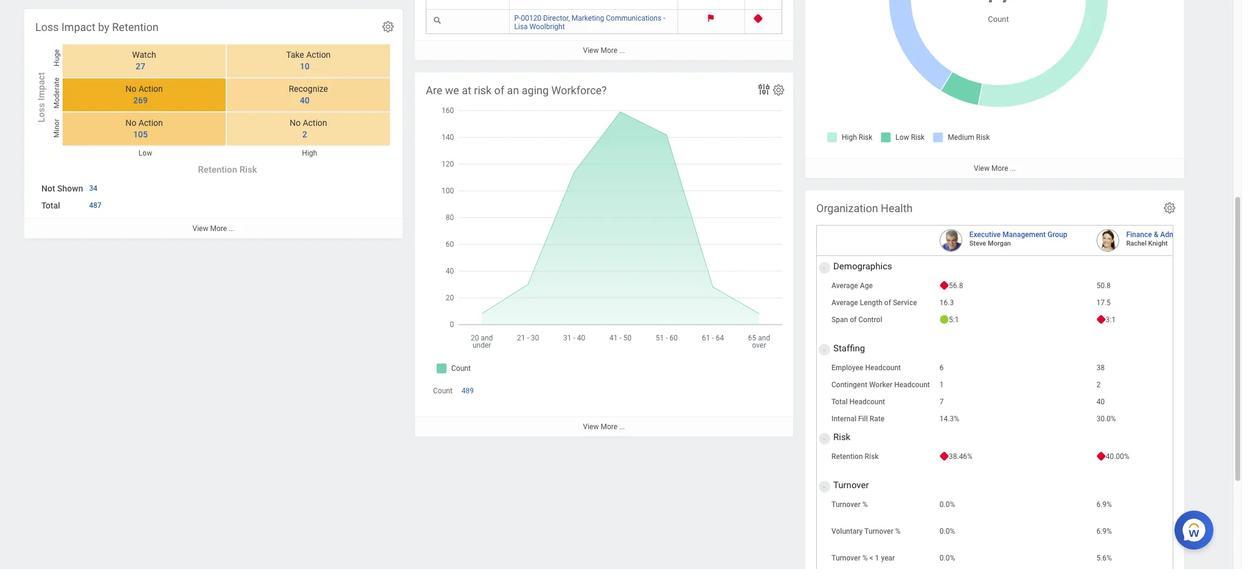 Task type: locate. For each thing, give the bounding box(es) containing it.
1 vertical spatial retention risk
[[832, 453, 879, 461]]

34 button
[[89, 184, 99, 194]]

headcount up worker
[[865, 364, 901, 372]]

0 vertical spatial risk
[[239, 164, 257, 175]]

0 horizontal spatial 1
[[875, 554, 879, 563]]

average for average length of service
[[832, 299, 858, 307]]

1 vertical spatial 2
[[1097, 381, 1101, 389]]

2 horizontal spatial of
[[884, 299, 891, 307]]

low
[[139, 149, 152, 158]]

0.0%
[[940, 501, 955, 509], [940, 527, 955, 536], [940, 554, 955, 563]]

headcount for employee headcount
[[865, 364, 901, 372]]

269 button
[[133, 95, 150, 106]]

1 horizontal spatial of
[[850, 316, 857, 324]]

3 0.0% from the top
[[940, 554, 955, 563]]

count
[[988, 14, 1009, 24], [433, 387, 452, 395]]

total down not
[[41, 201, 60, 211]]

3 collapse image from the top
[[819, 432, 827, 447]]

1
[[940, 381, 944, 389], [875, 554, 879, 563]]

1 6.9% from the top
[[1097, 501, 1112, 509]]

action up 105 button
[[138, 118, 163, 128]]

1 horizontal spatial retention
[[198, 164, 237, 175]]

3:1
[[1106, 316, 1116, 324]]

of right length on the bottom right of the page
[[884, 299, 891, 307]]

1 horizontal spatial total
[[832, 398, 848, 406]]

retention risk inside the organization health element
[[832, 453, 879, 461]]

17.5
[[1097, 299, 1111, 307]]

average up span
[[832, 299, 858, 307]]

no up 105
[[125, 118, 136, 128]]

... inside succession plans at risk element
[[619, 46, 625, 55]]

succession plans at risk element
[[415, 0, 793, 60]]

1 vertical spatial total
[[832, 398, 848, 406]]

shown
[[57, 184, 83, 194]]

0 horizontal spatial total
[[41, 201, 60, 211]]

year
[[881, 554, 895, 563]]

0 vertical spatial 40
[[300, 96, 310, 105]]

38
[[1097, 364, 1105, 372]]

2 button
[[302, 129, 309, 140]]

total inside the organization health element
[[832, 398, 848, 406]]

configure loss impact by retention image
[[381, 20, 395, 33]]

workforce?
[[551, 84, 607, 97]]

% left <
[[862, 554, 868, 563]]

0 vertical spatial retention
[[112, 21, 159, 33]]

1 vertical spatial 1
[[875, 554, 879, 563]]

2 vertical spatial retention
[[832, 453, 863, 461]]

turnover for turnover % < 1 year
[[832, 554, 861, 563]]

finance & administration rachel knight
[[1126, 231, 1209, 248]]

turnover up <
[[864, 527, 893, 536]]

action for 269
[[138, 84, 163, 94]]

1 vertical spatial collapse image
[[819, 343, 827, 358]]

2 vertical spatial headcount
[[849, 398, 885, 406]]

administration
[[1160, 231, 1209, 239]]

employee headcount
[[832, 364, 901, 372]]

489
[[462, 387, 474, 395]]

no inside no action 2
[[290, 118, 301, 128]]

view more ... link
[[415, 40, 793, 60], [805, 158, 1184, 178], [24, 218, 403, 238], [415, 417, 793, 437]]

action inside take action 10
[[306, 50, 331, 60]]

6.9%
[[1097, 501, 1112, 509], [1097, 527, 1112, 536]]

0 vertical spatial count
[[988, 14, 1009, 24]]

no up 269
[[125, 84, 136, 94]]

0 vertical spatial average
[[832, 282, 858, 290]]

1 vertical spatial average
[[832, 299, 858, 307]]

loss
[[35, 21, 59, 33], [36, 103, 47, 123]]

2 horizontal spatial risk
[[865, 453, 879, 461]]

headcount up fill
[[849, 398, 885, 406]]

2 inside the organization health element
[[1097, 381, 1101, 389]]

loss impact by retention element
[[24, 9, 403, 238]]

view more ... inside "high potentials retention risk" element
[[974, 164, 1016, 173]]

1 vertical spatial 40
[[1097, 398, 1105, 406]]

configure organization health image
[[1163, 201, 1176, 215]]

0 vertical spatial %
[[862, 501, 868, 509]]

steve
[[970, 240, 986, 248]]

staffing
[[833, 343, 865, 354]]

turnover up the voluntary
[[832, 501, 861, 509]]

2 up the high
[[302, 130, 307, 139]]

1 horizontal spatial impact
[[61, 21, 95, 33]]

action inside no action 2
[[303, 118, 327, 128]]

1 vertical spatial impact
[[36, 72, 47, 101]]

knight
[[1148, 240, 1168, 248]]

length
[[860, 299, 883, 307]]

2 loss from the top
[[36, 103, 47, 123]]

more inside are we at risk of an aging workforce? element
[[601, 423, 617, 431]]

1 horizontal spatial count
[[988, 14, 1009, 24]]

56.8
[[949, 282, 963, 290]]

1 horizontal spatial 2
[[1097, 381, 1101, 389]]

more
[[601, 46, 617, 55], [991, 164, 1008, 173], [210, 224, 227, 233], [601, 423, 617, 431]]

6.9% up 5.6%
[[1097, 527, 1112, 536]]

0 vertical spatial impact
[[61, 21, 95, 33]]

40 down recognize
[[300, 96, 310, 105]]

-
[[663, 14, 665, 23]]

view
[[583, 46, 599, 55], [974, 164, 990, 173], [193, 224, 208, 233], [583, 423, 599, 431]]

retention
[[112, 21, 159, 33], [198, 164, 237, 175], [832, 453, 863, 461]]

action for 105
[[138, 118, 163, 128]]

6.9% for voluntary turnover %
[[1097, 527, 1112, 536]]

0 vertical spatial 0.0%
[[940, 501, 955, 509]]

organization health element
[[805, 190, 1242, 569]]

... inside "high potentials retention risk" element
[[1010, 164, 1016, 173]]

% up the voluntary turnover %
[[862, 501, 868, 509]]

headcount
[[865, 364, 901, 372], [894, 381, 930, 389], [849, 398, 885, 406]]

action inside no action 269
[[138, 84, 163, 94]]

0 vertical spatial 2
[[302, 130, 307, 139]]

lisa
[[514, 23, 528, 31]]

1 up 7
[[940, 381, 944, 389]]

2 average from the top
[[832, 299, 858, 307]]

retention inside the organization health element
[[832, 453, 863, 461]]

0 horizontal spatial risk
[[239, 164, 257, 175]]

moderate
[[52, 78, 61, 109]]

executive
[[970, 231, 1001, 239]]

14.3%
[[940, 415, 959, 423]]

0 vertical spatial of
[[494, 84, 504, 97]]

0 vertical spatial loss
[[35, 21, 59, 33]]

0 vertical spatial 6.9%
[[1097, 501, 1112, 509]]

2
[[302, 130, 307, 139], [1097, 381, 1101, 389]]

1 vertical spatial retention
[[198, 164, 237, 175]]

269
[[133, 96, 148, 105]]

total up internal on the bottom of the page
[[832, 398, 848, 406]]

34
[[89, 184, 97, 193]]

span of control
[[832, 316, 882, 324]]

collapse image left staffing
[[819, 343, 827, 358]]

1 vertical spatial risk
[[833, 432, 851, 443]]

director,
[[543, 14, 570, 23]]

management
[[1003, 231, 1046, 239]]

2 vertical spatial collapse image
[[819, 432, 827, 447]]

2 vertical spatial 0.0%
[[940, 554, 955, 563]]

no down 40 button
[[290, 118, 301, 128]]

0 horizontal spatial 2
[[302, 130, 307, 139]]

rate
[[870, 415, 885, 423]]

1 right <
[[875, 554, 879, 563]]

27
[[136, 62, 145, 71]]

0 vertical spatial total
[[41, 201, 60, 211]]

1 vertical spatial 6.9%
[[1097, 527, 1112, 536]]

2 6.9% from the top
[[1097, 527, 1112, 536]]

loss for loss impact
[[36, 103, 47, 123]]

6.9% down 40.00%
[[1097, 501, 1112, 509]]

p-00120 director, marketing communications - lisa woolbright
[[514, 14, 665, 31]]

service
[[893, 299, 917, 307]]

of left an
[[494, 84, 504, 97]]

loss up huge on the left top
[[35, 21, 59, 33]]

0 horizontal spatial 40
[[300, 96, 310, 105]]

0 horizontal spatial retention risk
[[198, 164, 257, 175]]

1 0.0% from the top
[[940, 501, 955, 509]]

internal fill rate
[[832, 415, 885, 423]]

more inside "high potentials retention risk" element
[[991, 164, 1008, 173]]

total inside loss impact by retention element
[[41, 201, 60, 211]]

turnover left <
[[832, 554, 861, 563]]

2 horizontal spatial retention
[[832, 453, 863, 461]]

average left age
[[832, 282, 858, 290]]

configure and view chart data image
[[757, 82, 771, 97]]

view inside succession plans at risk element
[[583, 46, 599, 55]]

1 horizontal spatial 40
[[1097, 398, 1105, 406]]

of right span
[[850, 316, 857, 324]]

impact for loss impact
[[36, 72, 47, 101]]

action up 2 button
[[303, 118, 327, 128]]

2 vertical spatial %
[[862, 554, 868, 563]]

rachel
[[1126, 240, 1147, 248]]

16.3
[[940, 299, 954, 307]]

loss for loss impact by retention
[[35, 21, 59, 33]]

1 vertical spatial count
[[433, 387, 452, 395]]

1 horizontal spatial retention risk
[[832, 453, 879, 461]]

headcount right worker
[[894, 381, 930, 389]]

1 average from the top
[[832, 282, 858, 290]]

...
[[619, 46, 625, 55], [1010, 164, 1016, 173], [229, 224, 234, 233], [619, 423, 625, 431]]

turnover
[[833, 480, 869, 491], [832, 501, 861, 509], [864, 527, 893, 536], [832, 554, 861, 563]]

0 vertical spatial retention risk
[[198, 164, 257, 175]]

collapse image for demographics
[[819, 261, 827, 276]]

impact left by
[[61, 21, 95, 33]]

impact
[[61, 21, 95, 33], [36, 72, 47, 101]]

p-
[[514, 14, 521, 23]]

no inside no action 269
[[125, 84, 136, 94]]

action inside the no action 105
[[138, 118, 163, 128]]

at
[[462, 84, 471, 97]]

1 vertical spatial 0.0%
[[940, 527, 955, 536]]

turnover for turnover %
[[832, 501, 861, 509]]

1 vertical spatial loss
[[36, 103, 47, 123]]

1 collapse image from the top
[[819, 261, 827, 276]]

no
[[125, 84, 136, 94], [125, 118, 136, 128], [290, 118, 301, 128]]

10 button
[[300, 61, 311, 72]]

collapse image
[[819, 261, 827, 276], [819, 343, 827, 358], [819, 432, 827, 447]]

2 down 38
[[1097, 381, 1101, 389]]

0 horizontal spatial impact
[[36, 72, 47, 101]]

impact left the moderate in the top left of the page
[[36, 72, 47, 101]]

0 vertical spatial 1
[[940, 381, 944, 389]]

average
[[832, 282, 858, 290], [832, 299, 858, 307]]

view more ... inside are we at risk of an aging workforce? element
[[583, 423, 625, 431]]

total
[[41, 201, 60, 211], [832, 398, 848, 406]]

action up 10 button
[[306, 50, 331, 60]]

% right the voluntary
[[895, 527, 901, 536]]

take action 10
[[286, 50, 331, 71]]

span
[[832, 316, 848, 324]]

... inside loss impact by retention element
[[229, 224, 234, 233]]

no inside the no action 105
[[125, 118, 136, 128]]

p-00120 director, marketing communications - lisa woolbright link
[[514, 12, 665, 31]]

1 vertical spatial of
[[884, 299, 891, 307]]

average for average age
[[832, 282, 858, 290]]

2 collapse image from the top
[[819, 343, 827, 358]]

0 vertical spatial headcount
[[865, 364, 901, 372]]

turnover up turnover % at the right bottom of page
[[833, 480, 869, 491]]

high potentials retention risk element
[[805, 0, 1184, 178]]

0 horizontal spatial retention
[[112, 21, 159, 33]]

action up 269 button
[[138, 84, 163, 94]]

collapse image left demographics
[[819, 261, 827, 276]]

contingent worker headcount
[[832, 381, 930, 389]]

configure are we at risk of an aging workforce? image
[[772, 83, 785, 97]]

headcount for total headcount
[[849, 398, 885, 406]]

40 inside the organization health element
[[1097, 398, 1105, 406]]

1 horizontal spatial risk
[[833, 432, 851, 443]]

1 loss from the top
[[35, 21, 59, 33]]

0 horizontal spatial count
[[433, 387, 452, 395]]

organization health
[[816, 202, 913, 215]]

2 0.0% from the top
[[940, 527, 955, 536]]

view more ...
[[583, 46, 625, 55], [974, 164, 1016, 173], [193, 224, 234, 233], [583, 423, 625, 431]]

40 up 30.0%
[[1097, 398, 1105, 406]]

collapse image up collapse image
[[819, 432, 827, 447]]

0 vertical spatial collapse image
[[819, 261, 827, 276]]

loss left 'minor'
[[36, 103, 47, 123]]

no for no action 105
[[125, 118, 136, 128]]

no action 105
[[125, 118, 163, 139]]



Task type: describe. For each thing, give the bounding box(es) containing it.
average length of service
[[832, 299, 917, 307]]

demographics
[[833, 261, 892, 272]]

watch
[[132, 50, 156, 60]]

recognize
[[289, 84, 328, 94]]

50.8
[[1097, 282, 1111, 290]]

steve morgan
[[970, 240, 1011, 248]]

40 inside recognize 40
[[300, 96, 310, 105]]

more inside succession plans at risk element
[[601, 46, 617, 55]]

turnover for turnover
[[833, 480, 869, 491]]

view inside are we at risk of an aging workforce? element
[[583, 423, 599, 431]]

an
[[507, 84, 519, 97]]

are
[[426, 84, 442, 97]]

huge
[[52, 49, 61, 66]]

total for total headcount
[[832, 398, 848, 406]]

count inside are we at risk of an aging workforce? element
[[433, 387, 452, 395]]

recognize 40
[[289, 84, 328, 105]]

not
[[41, 184, 55, 194]]

489 button
[[462, 386, 476, 396]]

minor
[[52, 119, 61, 138]]

communications
[[606, 14, 661, 23]]

count inside "high potentials retention risk" element
[[988, 14, 1009, 24]]

total headcount
[[832, 398, 885, 406]]

1 vertical spatial headcount
[[894, 381, 930, 389]]

27 button
[[136, 61, 147, 72]]

0.0% for <
[[940, 554, 955, 563]]

487 button
[[89, 201, 103, 210]]

not shown 34
[[41, 184, 97, 194]]

6
[[940, 364, 944, 372]]

worker
[[869, 381, 892, 389]]

collapse image for risk
[[819, 432, 827, 447]]

voluntary
[[832, 527, 863, 536]]

action for 2
[[303, 118, 327, 128]]

view more ... inside loss impact by retention element
[[193, 224, 234, 233]]

watch 27
[[132, 50, 156, 71]]

collapse image for staffing
[[819, 343, 827, 358]]

executive management group link
[[970, 228, 1067, 239]]

more inside loss impact by retention element
[[210, 224, 227, 233]]

7
[[940, 398, 944, 406]]

average age
[[832, 282, 873, 290]]

woolbright
[[530, 23, 565, 31]]

by
[[98, 21, 109, 33]]

morgan
[[988, 240, 1011, 248]]

turnover %
[[832, 501, 868, 509]]

&
[[1154, 231, 1158, 239]]

no action 2
[[290, 118, 327, 139]]

105 button
[[133, 129, 150, 140]]

aging
[[522, 84, 549, 97]]

age
[[860, 282, 873, 290]]

view more ... inside succession plans at risk element
[[583, 46, 625, 55]]

0 horizontal spatial of
[[494, 84, 504, 97]]

no for no action 2
[[290, 118, 301, 128]]

internal
[[832, 415, 856, 423]]

1 horizontal spatial 1
[[940, 381, 944, 389]]

loss impact
[[36, 72, 47, 123]]

contingent
[[832, 381, 867, 389]]

5.6%
[[1097, 554, 1112, 563]]

no action 269
[[125, 84, 163, 105]]

2 vertical spatial risk
[[865, 453, 879, 461]]

0.0% for %
[[940, 527, 955, 536]]

finance
[[1126, 231, 1152, 239]]

10
[[300, 62, 310, 71]]

view inside "high potentials retention risk" element
[[974, 164, 990, 173]]

1 vertical spatial %
[[895, 527, 901, 536]]

<
[[870, 554, 873, 563]]

total for total
[[41, 201, 60, 211]]

loss impact by retention
[[35, 21, 159, 33]]

finance & administration link
[[1126, 228, 1209, 239]]

38.46%
[[949, 453, 973, 461]]

employee
[[832, 364, 863, 372]]

risk
[[474, 84, 492, 97]]

take
[[286, 50, 304, 60]]

2 inside no action 2
[[302, 130, 307, 139]]

30.0%
[[1097, 415, 1116, 423]]

risk inside loss impact by retention element
[[239, 164, 257, 175]]

5:1
[[949, 316, 959, 324]]

% for turnover % < 1 year
[[862, 554, 868, 563]]

00120
[[521, 14, 541, 23]]

impact for loss impact by retention
[[61, 21, 95, 33]]

6.9% for turnover %
[[1097, 501, 1112, 509]]

we
[[445, 84, 459, 97]]

view inside loss impact by retention element
[[193, 224, 208, 233]]

high
[[302, 149, 317, 158]]

are we at risk of an aging workforce?
[[426, 84, 607, 97]]

collapse image
[[819, 480, 827, 495]]

voluntary turnover %
[[832, 527, 901, 536]]

turnover % < 1 year
[[832, 554, 895, 563]]

no for no action 269
[[125, 84, 136, 94]]

control
[[858, 316, 882, 324]]

% for turnover %
[[862, 501, 868, 509]]

40.00%
[[1106, 453, 1129, 461]]

105
[[133, 130, 148, 139]]

are we at risk of an aging workforce? element
[[415, 72, 793, 437]]

2 vertical spatial of
[[850, 316, 857, 324]]

action for 10
[[306, 50, 331, 60]]

retention risk inside loss impact by retention element
[[198, 164, 257, 175]]

executive management group
[[970, 231, 1067, 239]]

487
[[89, 201, 102, 210]]

health
[[881, 202, 913, 215]]

... inside are we at risk of an aging workforce? element
[[619, 423, 625, 431]]



Task type: vqa. For each thing, say whether or not it's contained in the screenshot.


